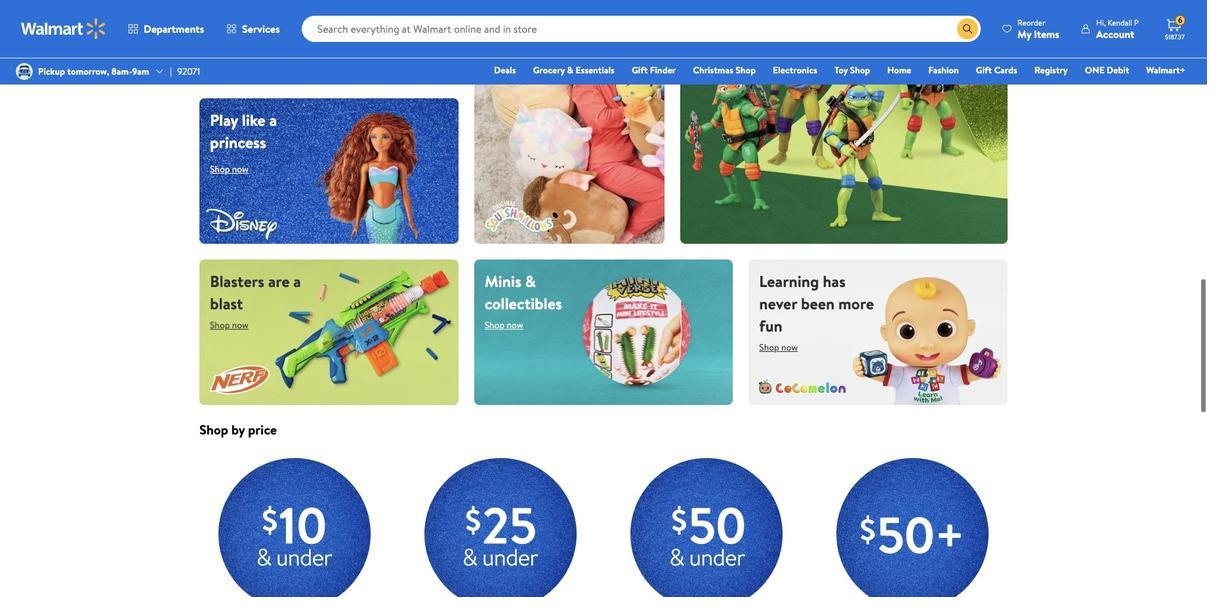 Task type: describe. For each thing, give the bounding box(es) containing it.
6 $187.37
[[1166, 15, 1185, 41]]

Walmart Site-Wide search field
[[302, 16, 981, 42]]

minis & collectibles shop now
[[485, 269, 562, 331]]

are
[[268, 269, 290, 292]]

services
[[242, 22, 280, 36]]

shop squishmallows image
[[474, 0, 665, 243]]

kendall
[[1108, 17, 1133, 28]]

pickup tomorrow, 8am-9am
[[38, 65, 149, 78]]

gift finder link
[[626, 63, 682, 77]]

toy shop
[[835, 64, 871, 77]]

debit
[[1107, 64, 1130, 77]]

shop right toy
[[850, 64, 871, 77]]

gift cards
[[976, 64, 1018, 77]]

9am
[[132, 65, 149, 78]]

home link
[[882, 63, 918, 77]]

fun
[[760, 314, 783, 336]]

christmas shop link
[[687, 63, 762, 77]]

christmas shop
[[693, 64, 756, 77]]

category shop cocomelon image
[[749, 259, 1008, 404]]

electronics
[[773, 64, 818, 77]]

christmas
[[693, 64, 734, 77]]

has
[[823, 269, 846, 292]]

blast
[[210, 292, 243, 314]]

shop right the "christmas"
[[736, 64, 756, 77]]

play like a princess
[[210, 108, 277, 153]]

registry link
[[1029, 63, 1074, 77]]

shop inside blasters are a blast shop now
[[210, 318, 230, 331]]

category shop by price - $50 and under image
[[612, 438, 802, 598]]

one debit
[[1085, 64, 1130, 77]]

by
[[231, 420, 245, 438]]

departments button
[[117, 13, 215, 45]]

a for play like a princess
[[270, 108, 277, 130]]

category shop by price - $10 and under image
[[200, 438, 390, 598]]

& for grocery
[[567, 64, 574, 77]]

now down princess
[[232, 162, 249, 175]]

now up deals
[[507, 2, 523, 15]]

Search search field
[[302, 16, 981, 42]]

collectibles
[[485, 292, 562, 314]]

one debit link
[[1079, 63, 1136, 77]]

reorder
[[1018, 17, 1046, 28]]

shop up deals
[[485, 2, 505, 15]]

blasters are a blast shop now
[[210, 269, 301, 331]]

hi,
[[1097, 17, 1106, 28]]

1 horizontal spatial shop now
[[485, 2, 523, 15]]

toy shop link
[[829, 63, 876, 77]]

cards
[[995, 64, 1018, 77]]

category shop by price - $25 and under image
[[406, 438, 596, 598]]

gift for gift cards
[[976, 64, 992, 77]]

reorder my items
[[1018, 17, 1060, 41]]

|
[[170, 65, 172, 78]]

one
[[1085, 64, 1105, 77]]

walmart+ link
[[1141, 63, 1192, 77]]

p
[[1135, 17, 1139, 28]]

services button
[[215, 13, 291, 45]]

shop down princess
[[210, 162, 230, 175]]

shop inside learning has never been more fun shop now
[[760, 340, 780, 353]]

shop now button for learning has never been more fun
[[760, 336, 798, 357]]

account
[[1097, 27, 1135, 41]]

gift finder
[[632, 64, 676, 77]]

now inside learning has never been more fun shop now
[[782, 340, 798, 353]]



Task type: vqa. For each thing, say whether or not it's contained in the screenshot.
debit
yes



Task type: locate. For each thing, give the bounding box(es) containing it.
now down blast
[[232, 318, 249, 331]]

like
[[242, 108, 266, 130]]

1 gift from the left
[[632, 64, 648, 77]]

1 vertical spatial a
[[294, 269, 301, 292]]

gift left cards
[[976, 64, 992, 77]]

play
[[210, 108, 238, 130]]

minis
[[485, 269, 522, 292]]

now down collectibles
[[507, 318, 523, 331]]

home
[[888, 64, 912, 77]]

shop by price
[[200, 420, 277, 438]]

shop now button for minis & collectibles
[[485, 314, 523, 335]]

category shop minis and collectibles image
[[474, 259, 733, 404]]

gift cards link
[[970, 63, 1024, 77]]

gift for gift finder
[[632, 64, 648, 77]]

a
[[270, 108, 277, 130], [294, 269, 301, 292]]

grocery & essentials
[[533, 64, 615, 77]]

0 horizontal spatial shop now button
[[210, 314, 249, 335]]

search icon image
[[963, 24, 973, 34]]

shop inside the minis & collectibles shop now
[[485, 318, 505, 331]]

| 92071
[[170, 65, 200, 78]]

items
[[1034, 27, 1060, 41]]

shop now button for blasters are a blast
[[210, 314, 249, 335]]

category shop nerf image
[[200, 259, 459, 404]]

0 vertical spatial a
[[270, 108, 277, 130]]

tomorrow,
[[67, 65, 109, 78]]

now down fun
[[782, 340, 798, 353]]

1 horizontal spatial &
[[567, 64, 574, 77]]

category shop by price - $50 and over image
[[818, 438, 1008, 598]]

1 horizontal spatial shop now button
[[485, 314, 523, 335]]

shop now
[[485, 2, 523, 15], [210, 162, 249, 175]]

shop action figures image
[[680, 0, 1008, 243]]

departments
[[144, 22, 204, 36]]

shop now button down blasters
[[210, 314, 249, 335]]

my
[[1018, 27, 1032, 41]]

6
[[1178, 15, 1183, 26]]

been
[[801, 292, 835, 314]]

shop now button down "minis"
[[485, 314, 523, 335]]

finder
[[650, 64, 676, 77]]

electronics link
[[767, 63, 824, 77]]

registry
[[1035, 64, 1068, 77]]

92071
[[177, 65, 200, 78]]

fashion link
[[923, 63, 965, 77]]

 image
[[16, 63, 33, 80]]

a inside play like a princess
[[270, 108, 277, 130]]

learning
[[760, 269, 819, 292]]

& right grocery
[[567, 64, 574, 77]]

hi, kendall p account
[[1097, 17, 1139, 41]]

more
[[839, 292, 874, 314]]

gift
[[632, 64, 648, 77], [976, 64, 992, 77]]

2 horizontal spatial shop now button
[[760, 336, 798, 357]]

&
[[567, 64, 574, 77], [525, 269, 536, 292]]

0 horizontal spatial &
[[525, 269, 536, 292]]

price
[[248, 420, 277, 438]]

walmart image
[[21, 18, 106, 39]]

now
[[507, 2, 523, 15], [232, 162, 249, 175], [232, 318, 249, 331], [507, 318, 523, 331], [782, 340, 798, 353]]

& inside the minis & collectibles shop now
[[525, 269, 536, 292]]

shop now button down never
[[760, 336, 798, 357]]

1 horizontal spatial gift
[[976, 64, 992, 77]]

grocery & essentials link
[[527, 63, 621, 77]]

pickup
[[38, 65, 65, 78]]

a for blasters are a blast shop now
[[294, 269, 301, 292]]

& inside grocery & essentials link
[[567, 64, 574, 77]]

0 vertical spatial &
[[567, 64, 574, 77]]

gift inside 'link'
[[632, 64, 648, 77]]

a right are
[[294, 269, 301, 292]]

shop down blast
[[210, 318, 230, 331]]

a inside blasters are a blast shop now
[[294, 269, 301, 292]]

2 gift from the left
[[976, 64, 992, 77]]

never
[[760, 292, 798, 314]]

learning has never been more fun shop now
[[760, 269, 874, 353]]

shop down fun
[[760, 340, 780, 353]]

8am-
[[111, 65, 132, 78]]

shop left by
[[200, 420, 228, 438]]

shop disney princess image
[[200, 97, 459, 243]]

now inside the minis & collectibles shop now
[[507, 318, 523, 331]]

shop now up deals
[[485, 2, 523, 15]]

1 horizontal spatial a
[[294, 269, 301, 292]]

0 horizontal spatial gift
[[632, 64, 648, 77]]

grocery
[[533, 64, 565, 77]]

0 horizontal spatial a
[[270, 108, 277, 130]]

shop now link
[[474, 0, 665, 243], [485, 0, 534, 19], [210, 158, 259, 179]]

deals link
[[488, 63, 522, 77]]

deals
[[494, 64, 516, 77]]

shop down collectibles
[[485, 318, 505, 331]]

toy
[[835, 64, 848, 77]]

a right the like
[[270, 108, 277, 130]]

1 vertical spatial shop now
[[210, 162, 249, 175]]

& right "minis"
[[525, 269, 536, 292]]

walmart+
[[1147, 64, 1186, 77]]

princess
[[210, 130, 266, 153]]

gift left finder
[[632, 64, 648, 77]]

now inside blasters are a blast shop now
[[232, 318, 249, 331]]

shop now down princess
[[210, 162, 249, 175]]

shop
[[485, 2, 505, 15], [736, 64, 756, 77], [850, 64, 871, 77], [210, 162, 230, 175], [210, 318, 230, 331], [485, 318, 505, 331], [760, 340, 780, 353], [200, 420, 228, 438]]

0 horizontal spatial shop now
[[210, 162, 249, 175]]

essentials
[[576, 64, 615, 77]]

0 vertical spatial shop now
[[485, 2, 523, 15]]

1 vertical spatial &
[[525, 269, 536, 292]]

& for minis
[[525, 269, 536, 292]]

blasters
[[210, 269, 264, 292]]

fashion
[[929, 64, 959, 77]]

$187.37
[[1166, 32, 1185, 41]]

shop now button
[[210, 314, 249, 335], [485, 314, 523, 335], [760, 336, 798, 357]]



